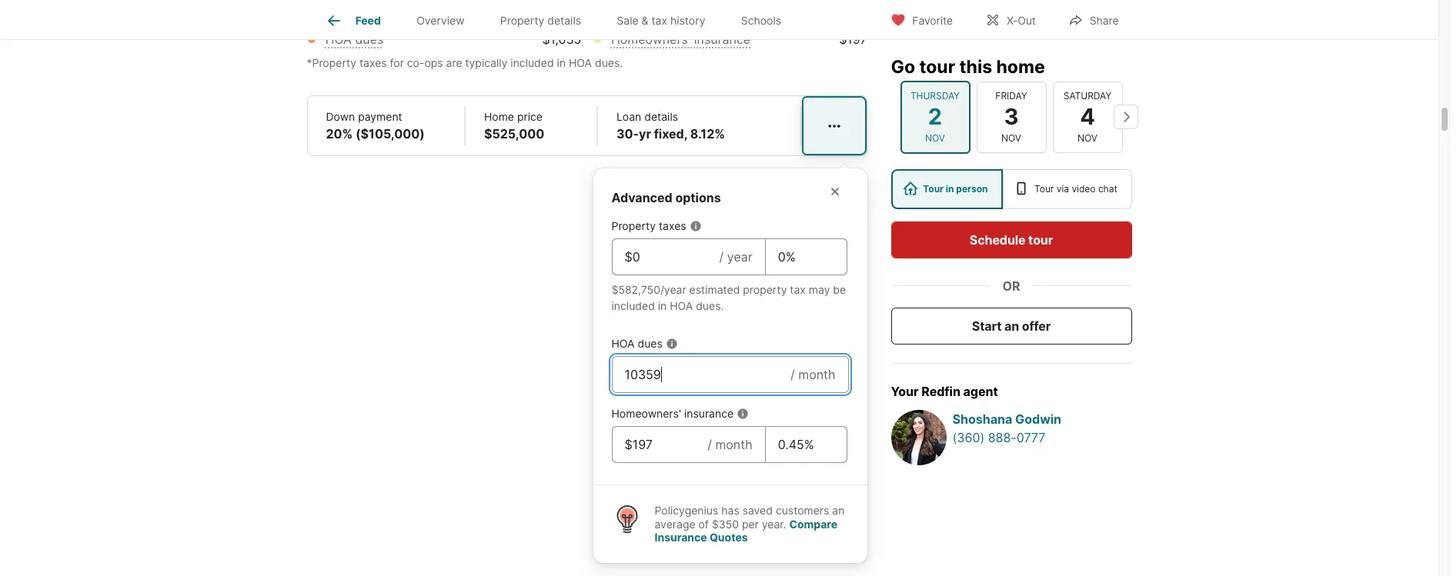 Task type: describe. For each thing, give the bounding box(es) containing it.
$3,118
[[545, 1, 581, 16]]

compare insurance quotes
[[655, 518, 838, 544]]

0 vertical spatial hoa dues
[[325, 32, 384, 47]]

$582,750/year estimated property tax may be included in hoa dues.
[[612, 283, 846, 313]]

favorite
[[912, 13, 953, 27]]

video
[[1072, 182, 1096, 194]]

compare insurance quotes link
[[655, 518, 838, 544]]

home price $525,000
[[484, 110, 544, 142]]

details for property details
[[548, 14, 581, 27]]

tour in person option
[[891, 169, 1003, 209]]

tour via video chat option
[[1003, 169, 1132, 209]]

principal and interest
[[325, 1, 448, 16]]

30-
[[617, 126, 639, 142]]

sale & tax history
[[617, 14, 706, 27]]

/ month for homeowners' insurance
[[708, 437, 753, 453]]

quotes
[[710, 531, 748, 544]]

details for loan details 30-yr fixed, 8.12%
[[645, 110, 678, 123]]

nov for 4
[[1078, 132, 1098, 143]]

nov for 2
[[925, 132, 945, 143]]

interest
[[404, 1, 448, 16]]

$197
[[839, 32, 867, 47]]

saturday
[[1064, 90, 1112, 101]]

go
[[891, 55, 915, 77]]

/ year
[[719, 250, 753, 265]]

payment
[[358, 110, 402, 123]]

history
[[670, 14, 706, 27]]

tooltip containing advanced options
[[593, 156, 1154, 563]]

x-
[[1007, 13, 1018, 27]]

schedule
[[970, 232, 1026, 247]]

property taxes inside tooltip
[[612, 220, 686, 233]]

saved
[[743, 504, 773, 518]]

schedule tour button
[[891, 221, 1132, 258]]

fixed,
[[654, 126, 688, 142]]

0 vertical spatial in
[[557, 56, 566, 69]]

overview
[[417, 14, 465, 27]]

property for property taxes link
[[611, 1, 662, 16]]

0 vertical spatial property taxes
[[611, 1, 697, 16]]

year.
[[762, 518, 786, 531]]

advanced
[[612, 190, 673, 206]]

feed link
[[325, 12, 381, 30]]

ops
[[424, 56, 443, 69]]

person
[[956, 182, 988, 194]]

this
[[960, 55, 992, 77]]

next image
[[1114, 105, 1138, 129]]

customers
[[776, 504, 829, 518]]

property details
[[500, 14, 581, 27]]

/ for hoa dues
[[791, 367, 795, 383]]

co-
[[407, 56, 424, 69]]

*property taxes for co-ops are typically included in hoa dues.
[[307, 56, 623, 69]]

share
[[1090, 13, 1119, 27]]

1 vertical spatial taxes
[[359, 56, 387, 69]]

feed
[[355, 14, 381, 27]]

0 vertical spatial dues.
[[595, 56, 623, 69]]

an inside button
[[1005, 318, 1019, 333]]

your redfin agent
[[891, 383, 998, 399]]

shoshana godwin (360) 888-0777
[[953, 411, 1062, 445]]

nov for 3
[[1002, 132, 1022, 143]]

homeowners' inside tooltip
[[612, 407, 681, 421]]

$582,750/year
[[612, 283, 686, 297]]

homeowners' insurance inside tooltip
[[612, 407, 734, 421]]

20%
[[326, 126, 353, 142]]

price
[[517, 110, 543, 123]]

agent
[[963, 383, 998, 399]]

go tour this home
[[891, 55, 1045, 77]]

property
[[743, 283, 787, 297]]

offer
[[1022, 318, 1051, 333]]

in inside $582,750/year estimated property tax may be included in hoa dues.
[[658, 300, 667, 313]]

x-out button
[[972, 3, 1049, 35]]

888-
[[988, 430, 1017, 445]]

tour via video chat
[[1035, 182, 1118, 194]]

&
[[642, 14, 649, 27]]

/ for property taxes
[[719, 250, 724, 265]]

compare
[[789, 518, 838, 531]]

taxes inside tooltip
[[659, 220, 686, 233]]

image of shoshana godwin image
[[891, 410, 947, 465]]

0777
[[1017, 430, 1046, 445]]

list box containing tour in person
[[891, 169, 1132, 209]]

($105,000)
[[356, 126, 425, 142]]

shoshana godwin link
[[953, 410, 1132, 428]]

schools
[[741, 14, 781, 27]]

none text field inside tooltip
[[625, 436, 695, 454]]

0 vertical spatial dues
[[355, 32, 384, 47]]

overview tab
[[399, 2, 482, 39]]

8.12%
[[690, 126, 725, 142]]

(360) 888-0777 link
[[953, 428, 1132, 447]]

shoshana
[[953, 411, 1013, 426]]

dues inside tooltip
[[638, 337, 663, 350]]

principal
[[325, 1, 375, 16]]

via
[[1057, 182, 1069, 194]]

$525,000
[[484, 126, 544, 142]]

homeowners' insurance link
[[611, 32, 751, 47]]

0 vertical spatial homeowners' insurance
[[611, 32, 751, 47]]

policygenius has saved customers an average of $350 per year.
[[655, 504, 845, 531]]

policygenius
[[655, 504, 718, 518]]

average
[[655, 518, 696, 531]]

property taxes link
[[611, 1, 697, 16]]



Task type: vqa. For each thing, say whether or not it's contained in the screenshot.
the middle In
yes



Task type: locate. For each thing, give the bounding box(es) containing it.
0 horizontal spatial tax
[[652, 14, 667, 27]]

insurance inside tooltip
[[684, 407, 734, 421]]

3 nov from the left
[[1078, 132, 1098, 143]]

0 vertical spatial details
[[548, 14, 581, 27]]

tab list containing feed
[[307, 0, 812, 39]]

1 vertical spatial an
[[832, 504, 845, 518]]

0 horizontal spatial an
[[832, 504, 845, 518]]

share button
[[1055, 3, 1132, 35]]

4
[[1080, 103, 1095, 130]]

tour for tour via video chat
[[1035, 182, 1054, 194]]

dues down $582,750/year
[[638, 337, 663, 350]]

hoa
[[325, 32, 352, 47], [569, 56, 592, 69], [670, 300, 693, 313], [612, 337, 635, 350]]

hoa inside $582,750/year estimated property tax may be included in hoa dues.
[[670, 300, 693, 313]]

tax inside tab
[[652, 14, 667, 27]]

/ for homeowners' insurance
[[708, 437, 712, 453]]

0 vertical spatial an
[[1005, 318, 1019, 333]]

1 horizontal spatial included
[[612, 300, 655, 313]]

estimated
[[689, 283, 740, 297]]

taxes up homeowners' insurance 'link'
[[665, 1, 697, 16]]

property taxes
[[611, 1, 697, 16], [612, 220, 686, 233]]

0 vertical spatial /
[[719, 250, 724, 265]]

0 vertical spatial month
[[798, 367, 836, 383]]

*property
[[307, 56, 356, 69]]

included down $582,750/year
[[612, 300, 655, 313]]

start
[[972, 318, 1002, 333]]

property inside tooltip
[[612, 220, 656, 233]]

your
[[891, 383, 919, 399]]

lightbulb icon element
[[612, 504, 655, 545]]

hoa dues
[[325, 32, 384, 47], [612, 337, 663, 350]]

0 horizontal spatial tour
[[923, 182, 944, 194]]

tour inside option
[[1035, 182, 1054, 194]]

1 vertical spatial included
[[612, 300, 655, 313]]

1 vertical spatial tax
[[790, 283, 806, 297]]

1 vertical spatial details
[[645, 110, 678, 123]]

of
[[699, 518, 709, 531]]

1 horizontal spatial dues
[[638, 337, 663, 350]]

nov down the 4
[[1078, 132, 1098, 143]]

details up fixed,
[[645, 110, 678, 123]]

1 vertical spatial tour
[[1029, 232, 1053, 247]]

friday
[[996, 90, 1027, 101]]

None text field
[[625, 436, 695, 454]]

0 horizontal spatial / month
[[708, 437, 753, 453]]

2 horizontal spatial nov
[[1078, 132, 1098, 143]]

1 vertical spatial property taxes
[[612, 220, 686, 233]]

loan details 30-yr fixed, 8.12%
[[617, 110, 725, 142]]

1 horizontal spatial dues.
[[696, 300, 724, 313]]

3
[[1004, 103, 1019, 130]]

insurance
[[694, 32, 751, 47], [684, 407, 734, 421]]

property details tab
[[482, 2, 599, 39]]

down
[[326, 110, 355, 123]]

0 vertical spatial included
[[511, 56, 554, 69]]

(360)
[[953, 430, 985, 445]]

homeowners' insurance
[[611, 32, 751, 47], [612, 407, 734, 421]]

month for dues
[[798, 367, 836, 383]]

1 vertical spatial dues
[[638, 337, 663, 350]]

dues. down sale
[[595, 56, 623, 69]]

0 horizontal spatial included
[[511, 56, 554, 69]]

1 horizontal spatial / month
[[791, 367, 836, 383]]

start an offer
[[972, 318, 1051, 333]]

typically
[[465, 56, 508, 69]]

1 vertical spatial dues.
[[696, 300, 724, 313]]

1 horizontal spatial tour
[[1029, 232, 1053, 247]]

has
[[722, 504, 740, 518]]

1 horizontal spatial tax
[[790, 283, 806, 297]]

month for insurance
[[715, 437, 753, 453]]

1 horizontal spatial tour
[[1035, 182, 1054, 194]]

tooltip
[[593, 156, 1154, 563]]

tab list
[[307, 0, 812, 39]]

property inside tab
[[500, 14, 545, 27]]

sale
[[617, 14, 639, 27]]

0 vertical spatial insurance
[[694, 32, 751, 47]]

1 horizontal spatial in
[[658, 300, 667, 313]]

nov inside thursday 2 nov
[[925, 132, 945, 143]]

0 horizontal spatial hoa dues
[[325, 32, 384, 47]]

included inside $582,750/year estimated property tax may be included in hoa dues.
[[612, 300, 655, 313]]

lightbulb icon image
[[612, 504, 642, 535]]

/ month
[[791, 367, 836, 383], [708, 437, 753, 453]]

taxes
[[665, 1, 697, 16], [359, 56, 387, 69], [659, 220, 686, 233]]

dues down feed
[[355, 32, 384, 47]]

1 vertical spatial hoa dues
[[612, 337, 663, 350]]

are
[[446, 56, 462, 69]]

0 horizontal spatial details
[[548, 14, 581, 27]]

thursday
[[911, 90, 960, 101]]

in left person
[[946, 182, 954, 194]]

tax left "may"
[[790, 283, 806, 297]]

1 vertical spatial /
[[791, 367, 795, 383]]

1 horizontal spatial hoa dues
[[612, 337, 663, 350]]

schools tab
[[723, 2, 799, 39]]

tour left via
[[1035, 182, 1054, 194]]

2 vertical spatial taxes
[[659, 220, 686, 233]]

details inside tab
[[548, 14, 581, 27]]

for
[[390, 56, 404, 69]]

included
[[511, 56, 554, 69], [612, 300, 655, 313]]

hoa dues down feed link
[[325, 32, 384, 47]]

1 nov from the left
[[925, 132, 945, 143]]

thursday 2 nov
[[911, 90, 960, 143]]

in down $1,035
[[557, 56, 566, 69]]

loan
[[617, 110, 642, 123]]

/ month for hoa dues
[[791, 367, 836, 383]]

0 vertical spatial tax
[[652, 14, 667, 27]]

1 vertical spatial insurance
[[684, 407, 734, 421]]

home
[[997, 55, 1045, 77]]

0 horizontal spatial /
[[708, 437, 712, 453]]

in inside option
[[946, 182, 954, 194]]

nov
[[925, 132, 945, 143], [1002, 132, 1022, 143], [1078, 132, 1098, 143]]

1 horizontal spatial nov
[[1002, 132, 1022, 143]]

hoa dues inside tooltip
[[612, 337, 663, 350]]

godwin
[[1015, 411, 1062, 426]]

dues
[[355, 32, 384, 47], [638, 337, 663, 350]]

nov inside saturday 4 nov
[[1078, 132, 1098, 143]]

0 horizontal spatial dues
[[355, 32, 384, 47]]

hoa dues link
[[325, 32, 384, 47]]

sale & tax history tab
[[599, 2, 723, 39]]

yr
[[639, 126, 651, 142]]

tax
[[652, 14, 667, 27], [790, 283, 806, 297]]

0 vertical spatial / month
[[791, 367, 836, 383]]

start an offer button
[[891, 307, 1132, 344]]

hoa dues down $582,750/year
[[612, 337, 663, 350]]

dues. down estimated
[[696, 300, 724, 313]]

redfin
[[922, 383, 961, 399]]

0 horizontal spatial dues.
[[595, 56, 623, 69]]

dues. inside $582,750/year estimated property tax may be included in hoa dues.
[[696, 300, 724, 313]]

an left offer
[[1005, 318, 1019, 333]]

included down $1,035
[[511, 56, 554, 69]]

1 vertical spatial homeowners' insurance
[[612, 407, 734, 421]]

tour right schedule
[[1029, 232, 1053, 247]]

0 horizontal spatial tour
[[920, 55, 955, 77]]

an up compare
[[832, 504, 845, 518]]

in down $582,750/year
[[658, 300, 667, 313]]

principal and interest link
[[325, 1, 448, 16]]

taxes down advanced options
[[659, 220, 686, 233]]

tour inside option
[[923, 182, 944, 194]]

property
[[611, 1, 662, 16], [500, 14, 545, 27], [612, 220, 656, 233]]

2 horizontal spatial in
[[946, 182, 954, 194]]

details
[[548, 14, 581, 27], [645, 110, 678, 123]]

1 horizontal spatial details
[[645, 110, 678, 123]]

be
[[833, 283, 846, 297]]

per
[[742, 518, 759, 531]]

$350
[[712, 518, 739, 531]]

nov down 3
[[1002, 132, 1022, 143]]

2 vertical spatial /
[[708, 437, 712, 453]]

saturday 4 nov
[[1064, 90, 1112, 143]]

nov inside friday 3 nov
[[1002, 132, 1022, 143]]

nov down 2
[[925, 132, 945, 143]]

1 vertical spatial / month
[[708, 437, 753, 453]]

1 vertical spatial homeowners'
[[612, 407, 681, 421]]

tour for schedule
[[1029, 232, 1053, 247]]

1 horizontal spatial month
[[798, 367, 836, 383]]

tax inside $582,750/year estimated property tax may be included in hoa dues.
[[790, 283, 806, 297]]

2
[[928, 103, 942, 130]]

property for the property details tab
[[500, 14, 545, 27]]

$1,035
[[542, 32, 581, 47]]

month
[[798, 367, 836, 383], [715, 437, 753, 453]]

0 vertical spatial homeowners'
[[611, 32, 691, 47]]

0 vertical spatial taxes
[[665, 1, 697, 16]]

an inside policygenius has saved customers an average of $350 per year.
[[832, 504, 845, 518]]

2 tour from the left
[[1035, 182, 1054, 194]]

/
[[719, 250, 724, 265], [791, 367, 795, 383], [708, 437, 712, 453]]

options
[[675, 190, 721, 206]]

tax right &
[[652, 14, 667, 27]]

2 horizontal spatial /
[[791, 367, 795, 383]]

None button
[[900, 81, 970, 153], [977, 81, 1047, 152], [1053, 81, 1123, 152], [900, 81, 970, 153], [977, 81, 1047, 152], [1053, 81, 1123, 152]]

0 vertical spatial tour
[[920, 55, 955, 77]]

tour inside button
[[1029, 232, 1053, 247]]

home
[[484, 110, 514, 123]]

1 vertical spatial in
[[946, 182, 954, 194]]

and
[[379, 1, 400, 16]]

tour left person
[[923, 182, 944, 194]]

2 nov from the left
[[1002, 132, 1022, 143]]

schedule tour
[[970, 232, 1053, 247]]

details inside loan details 30-yr fixed, 8.12%
[[645, 110, 678, 123]]

friday 3 nov
[[996, 90, 1027, 143]]

tour in person
[[923, 182, 988, 194]]

out
[[1018, 13, 1036, 27]]

list box
[[891, 169, 1132, 209]]

1 vertical spatial month
[[715, 437, 753, 453]]

2 vertical spatial in
[[658, 300, 667, 313]]

down payment 20% ($105,000)
[[326, 110, 425, 142]]

x-out
[[1007, 13, 1036, 27]]

details up $1,035
[[548, 14, 581, 27]]

insurance
[[655, 531, 707, 544]]

0 horizontal spatial month
[[715, 437, 753, 453]]

favorite button
[[878, 3, 966, 35]]

dues.
[[595, 56, 623, 69], [696, 300, 724, 313]]

chat
[[1098, 182, 1118, 194]]

tour
[[920, 55, 955, 77], [1029, 232, 1053, 247]]

0 horizontal spatial nov
[[925, 132, 945, 143]]

1 horizontal spatial an
[[1005, 318, 1019, 333]]

1 horizontal spatial /
[[719, 250, 724, 265]]

tour for go
[[920, 55, 955, 77]]

taxes left for
[[359, 56, 387, 69]]

0 horizontal spatial in
[[557, 56, 566, 69]]

None text field
[[625, 248, 707, 267], [778, 248, 835, 267], [625, 366, 778, 384], [778, 436, 835, 454], [625, 248, 707, 267], [778, 248, 835, 267], [625, 366, 778, 384], [778, 436, 835, 454]]

1 tour from the left
[[923, 182, 944, 194]]

tour up thursday
[[920, 55, 955, 77]]

or
[[1003, 278, 1020, 293]]

year
[[727, 250, 753, 265]]

tour for tour in person
[[923, 182, 944, 194]]



